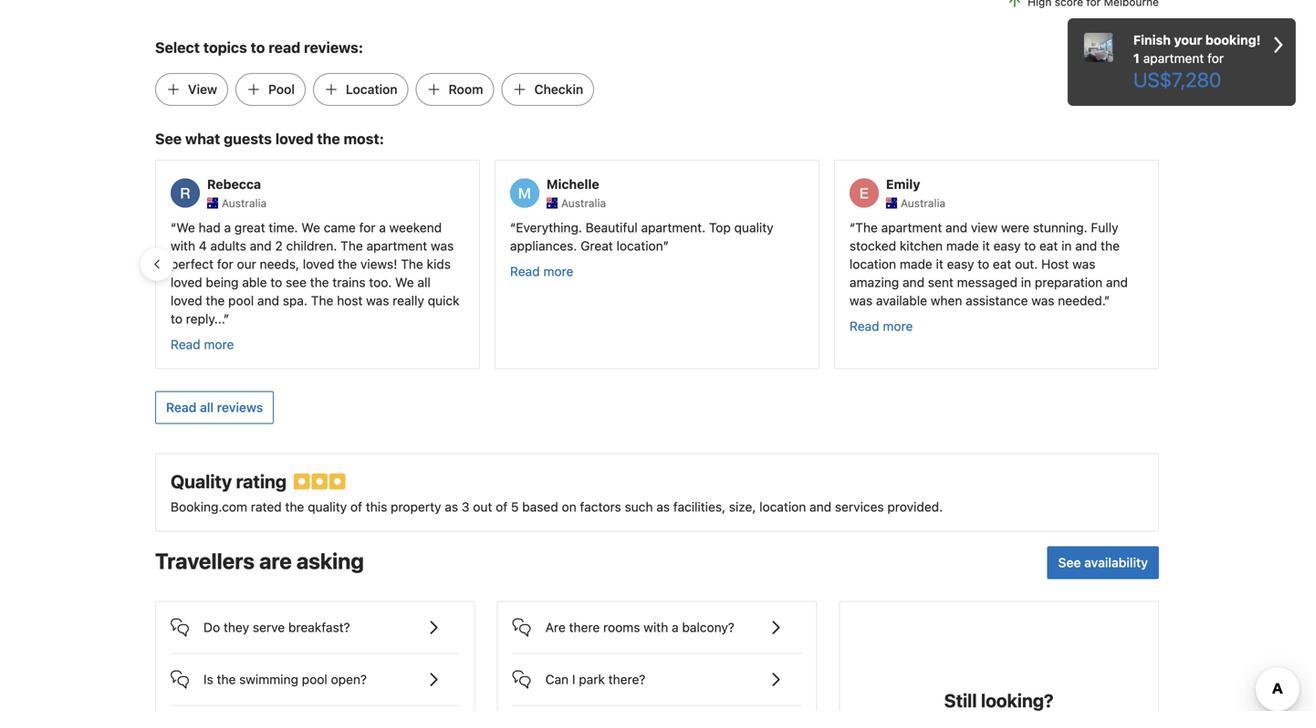 Task type: locate. For each thing, give the bounding box(es) containing it.
australia down rebecca
[[222, 196, 267, 209]]

0 horizontal spatial apartment
[[367, 238, 427, 253]]

0 horizontal spatial quality
[[308, 499, 347, 514]]

michelle
[[547, 177, 599, 192]]

2 horizontal spatial "
[[1104, 293, 1110, 308]]

0 horizontal spatial read more
[[171, 337, 234, 352]]

and right "preparation"
[[1106, 275, 1128, 290]]

0 vertical spatial for
[[1208, 51, 1224, 66]]

more down reply...
[[204, 337, 234, 352]]

checkin
[[534, 82, 583, 97]]

" down being
[[224, 311, 229, 326]]

were
[[1001, 220, 1030, 235]]

australia for michelle
[[561, 196, 606, 209]]

australia down emily at the right top
[[901, 196, 946, 209]]

0 horizontal spatial in
[[1021, 275, 1032, 290]]

still looking?
[[944, 689, 1054, 711]]

2 horizontal spatial more
[[883, 318, 913, 333]]

quality inside '" everything. beautiful apartment. top quality appliances. great location'
[[734, 220, 774, 235]]

location down stocked on the top right
[[850, 256, 896, 271]]

too.
[[369, 275, 392, 290]]

1 vertical spatial location
[[850, 256, 896, 271]]

0 horizontal spatial a
[[224, 220, 231, 235]]

0 vertical spatial location
[[617, 238, 663, 253]]

great
[[581, 238, 613, 253]]

1 horizontal spatial apartment
[[881, 220, 942, 235]]

and
[[946, 220, 968, 235], [250, 238, 272, 253], [1076, 238, 1097, 253], [903, 275, 925, 290], [1106, 275, 1128, 290], [257, 293, 279, 308], [810, 499, 832, 514]]

see
[[286, 275, 307, 290]]

most:
[[344, 130, 384, 148]]

we left the had
[[176, 220, 195, 235]]

children.
[[286, 238, 337, 253]]

of
[[350, 499, 362, 514], [496, 499, 508, 514]]

we
[[176, 220, 195, 235], [301, 220, 320, 235], [395, 275, 414, 290]]

2 vertical spatial "
[[224, 311, 229, 326]]

to left reply...
[[171, 311, 183, 326]]

travellers
[[155, 548, 255, 573]]

1 horizontal spatial location
[[760, 499, 806, 514]]

2 horizontal spatial apartment
[[1144, 51, 1204, 66]]

2 vertical spatial more
[[204, 337, 234, 352]]

rebecca
[[207, 177, 261, 192]]

read more down reply...
[[171, 337, 234, 352]]

0 vertical spatial all
[[418, 275, 431, 290]]

it up "sent"
[[936, 256, 944, 271]]

kids
[[427, 256, 451, 271]]

see left availability
[[1058, 555, 1081, 570]]

3 australia from the left
[[901, 196, 946, 209]]

0 horizontal spatial easy
[[947, 256, 974, 271]]

based
[[522, 499, 558, 514]]

rightchevron image
[[1274, 31, 1283, 58]]

are
[[546, 620, 566, 635]]

2 australia image from the left
[[886, 197, 897, 208]]

" inside " the apartment and view were stunning. fully stocked kitchen made it easy to eat in and the location made it easy to eat out. host was amazing and sent messaged in preparation and was available when assistance was needed.
[[850, 220, 856, 235]]

open?
[[331, 672, 367, 687]]

1 horizontal spatial australia image
[[886, 197, 897, 208]]

and up available
[[903, 275, 925, 290]]

0 vertical spatial eat
[[1040, 238, 1058, 253]]

0 horizontal spatial all
[[200, 400, 214, 415]]

1 horizontal spatial "
[[663, 238, 669, 253]]

read down amazing
[[850, 318, 880, 333]]

read more
[[510, 264, 574, 279], [850, 318, 913, 333], [171, 337, 234, 352]]

2 horizontal spatial read more button
[[850, 317, 913, 335]]

of left "5"
[[496, 499, 508, 514]]

all inside "" we had a great time. we came for a weekend with 4 adults and 2 children. the apartment was perfect for our needs, loved the views! the kids loved being able to see the trains too. we all loved the pool and spa. the host was really quick to reply..."
[[418, 275, 431, 290]]

1 vertical spatial more
[[883, 318, 913, 333]]

pool left open?
[[302, 672, 327, 687]]

do
[[204, 620, 220, 635]]

made down view
[[946, 238, 979, 253]]

what
[[185, 130, 220, 148]]

apartment up views!
[[367, 238, 427, 253]]

2 vertical spatial location
[[760, 499, 806, 514]]

" down apartment.
[[663, 238, 669, 253]]

pool inside "" we had a great time. we came for a weekend with 4 adults and 2 children. the apartment was perfect for our needs, loved the views! the kids loved being able to see the trains too. we all loved the pool and spa. the host was really quick to reply..."
[[228, 293, 254, 308]]

with inside button
[[644, 620, 668, 635]]

the up trains in the top of the page
[[338, 256, 357, 271]]

" for " everything. beautiful apartment. top quality appliances. great location
[[510, 220, 516, 235]]

2 horizontal spatial a
[[672, 620, 679, 635]]

0 horizontal spatial as
[[445, 499, 458, 514]]

see availability button
[[1048, 546, 1159, 579]]

read more button down reply...
[[171, 335, 234, 353]]

there
[[569, 620, 600, 635]]

read more button down available
[[850, 317, 913, 335]]

with right rooms
[[644, 620, 668, 635]]

0 horizontal spatial with
[[171, 238, 195, 253]]

read left reviews
[[166, 400, 197, 415]]

a left weekend
[[379, 220, 386, 235]]

we up really
[[395, 275, 414, 290]]

for
[[1208, 51, 1224, 66], [359, 220, 376, 235], [217, 256, 233, 271]]

read more button
[[510, 262, 574, 280], [850, 317, 913, 335], [171, 335, 234, 353]]

there?
[[609, 672, 646, 687]]

read more down appliances.
[[510, 264, 574, 279]]

apartment up kitchen
[[881, 220, 942, 235]]

pool
[[228, 293, 254, 308], [302, 672, 327, 687]]

apartment inside finish your booking! 1 apartment for us$7,280
[[1144, 51, 1204, 66]]

a
[[224, 220, 231, 235], [379, 220, 386, 235], [672, 620, 679, 635]]

australia down michelle
[[561, 196, 606, 209]]

1 horizontal spatial as
[[657, 499, 670, 514]]

more
[[543, 264, 574, 279], [883, 318, 913, 333], [204, 337, 234, 352]]

2 " from the left
[[510, 220, 516, 235]]

availability
[[1085, 555, 1148, 570]]

read inside button
[[166, 400, 197, 415]]

for down booking!
[[1208, 51, 1224, 66]]

0 horizontal spatial read more button
[[171, 335, 234, 353]]

views!
[[360, 256, 397, 271]]

australia image up everything.
[[547, 197, 558, 208]]

read more button for " we had a great time. we came for a weekend with 4 adults and 2 children. the apartment was perfect for our needs, loved the views! the kids loved being able to see the trains too. we all loved the pool and spa. the host was really quick to reply...
[[171, 335, 234, 353]]

on
[[562, 499, 577, 514]]

0 vertical spatial easy
[[994, 238, 1021, 253]]

1 horizontal spatial for
[[359, 220, 376, 235]]

2 horizontal spatial read more
[[850, 318, 913, 333]]

" inside "" we had a great time. we came for a weekend with 4 adults and 2 children. the apartment was perfect for our needs, loved the views! the kids loved being able to see the trains too. we all loved the pool and spa. the host was really quick to reply..."
[[171, 220, 176, 235]]

1 horizontal spatial read more button
[[510, 262, 574, 280]]

australia
[[222, 196, 267, 209], [561, 196, 606, 209], [901, 196, 946, 209]]

more for everything. beautiful apartment. top quality appliances. great location
[[543, 264, 574, 279]]

eat up the messaged
[[993, 256, 1012, 271]]

1 vertical spatial see
[[1058, 555, 1081, 570]]

0 horizontal spatial more
[[204, 337, 234, 352]]

see for see what guests loved the most:
[[155, 130, 182, 148]]

0 vertical spatial read more
[[510, 264, 574, 279]]

is the swimming pool open? button
[[171, 654, 460, 690]]

" left the had
[[171, 220, 176, 235]]

3 " from the left
[[850, 220, 856, 235]]

0 vertical spatial "
[[663, 238, 669, 253]]

stunning.
[[1033, 220, 1088, 235]]

1 horizontal spatial it
[[983, 238, 990, 253]]

with left "4"
[[171, 238, 195, 253]]

out.
[[1015, 256, 1038, 271]]

a left balcony?
[[672, 620, 679, 635]]

more down appliances.
[[543, 264, 574, 279]]

0 horizontal spatial of
[[350, 499, 362, 514]]

for inside finish your booking! 1 apartment for us$7,280
[[1208, 51, 1224, 66]]

read more button down appliances.
[[510, 262, 574, 280]]

2 horizontal spatial for
[[1208, 51, 1224, 66]]

all left reviews
[[200, 400, 214, 415]]

1 horizontal spatial "
[[510, 220, 516, 235]]

of left this
[[350, 499, 362, 514]]

1 vertical spatial apartment
[[881, 220, 942, 235]]

0 vertical spatial see
[[155, 130, 182, 148]]

location
[[346, 82, 398, 97]]

1 vertical spatial "
[[1104, 293, 1110, 308]]

1 vertical spatial made
[[900, 256, 933, 271]]

they
[[224, 620, 249, 635]]

1 as from the left
[[445, 499, 458, 514]]

the down fully
[[1101, 238, 1120, 253]]

location right size,
[[760, 499, 806, 514]]

see
[[155, 130, 182, 148], [1058, 555, 1081, 570]]

topics
[[203, 39, 247, 56]]

australia for rebecca
[[222, 196, 267, 209]]

to left read
[[251, 39, 265, 56]]

1 horizontal spatial with
[[644, 620, 668, 635]]

australia image for michelle
[[547, 197, 558, 208]]

australia image
[[547, 197, 558, 208], [886, 197, 897, 208]]

1 horizontal spatial quality
[[734, 220, 774, 235]]

more for the apartment and view were stunning. fully stocked kitchen made it easy to eat in and the location made it easy to eat out. host was amazing and sent messaged in preparation and was available when assistance was needed.
[[883, 318, 913, 333]]

quality left this
[[308, 499, 347, 514]]

with inside "" we had a great time. we came for a weekend with 4 adults and 2 children. the apartment was perfect for our needs, loved the views! the kids loved being able to see the trains too. we all loved the pool and spa. the host was really quick to reply..."
[[171, 238, 195, 253]]

quality right top
[[734, 220, 774, 235]]

and down fully
[[1076, 238, 1097, 253]]

" up stocked on the top right
[[850, 220, 856, 235]]

" down fully
[[1104, 293, 1110, 308]]

it down view
[[983, 238, 990, 253]]

as left 3
[[445, 499, 458, 514]]

more down available
[[883, 318, 913, 333]]

0 horizontal spatial location
[[617, 238, 663, 253]]

to
[[251, 39, 265, 56], [1024, 238, 1036, 253], [978, 256, 990, 271], [270, 275, 282, 290], [171, 311, 183, 326]]

eat up host
[[1040, 238, 1058, 253]]

1 horizontal spatial read more
[[510, 264, 574, 279]]

weekend
[[389, 220, 442, 235]]

really
[[393, 293, 424, 308]]

1 horizontal spatial in
[[1062, 238, 1072, 253]]

in down out.
[[1021, 275, 1032, 290]]

" up appliances.
[[510, 220, 516, 235]]

with
[[171, 238, 195, 253], [644, 620, 668, 635]]

reviews:
[[304, 39, 363, 56]]

the inside " the apartment and view were stunning. fully stocked kitchen made it easy to eat in and the location made it easy to eat out. host was amazing and sent messaged in preparation and was available when assistance was needed.
[[856, 220, 878, 235]]

read down reply...
[[171, 337, 200, 352]]

1 vertical spatial all
[[200, 400, 214, 415]]

the right spa.
[[311, 293, 334, 308]]

1 horizontal spatial more
[[543, 264, 574, 279]]

easy down were
[[994, 238, 1021, 253]]

the up stocked on the top right
[[856, 220, 878, 235]]

2 horizontal spatial "
[[850, 220, 856, 235]]

time.
[[269, 220, 298, 235]]

was down too.
[[366, 293, 389, 308]]

1 vertical spatial pool
[[302, 672, 327, 687]]

the down being
[[206, 293, 225, 308]]

loved up reply...
[[171, 293, 202, 308]]

0 vertical spatial apartment
[[1144, 51, 1204, 66]]

can
[[546, 672, 569, 687]]

are there rooms with a balcony?
[[546, 620, 735, 635]]

apartment
[[1144, 51, 1204, 66], [881, 220, 942, 235], [367, 238, 427, 253]]

in down stunning.
[[1062, 238, 1072, 253]]

location inside '" everything. beautiful apartment. top quality appliances. great location'
[[617, 238, 663, 253]]

1 horizontal spatial pool
[[302, 672, 327, 687]]

0 vertical spatial with
[[171, 238, 195, 253]]

and down able at the left
[[257, 293, 279, 308]]

1
[[1134, 51, 1140, 66]]

we up children.
[[301, 220, 320, 235]]

1 horizontal spatial australia
[[561, 196, 606, 209]]

1 vertical spatial for
[[359, 220, 376, 235]]

0 horizontal spatial it
[[936, 256, 944, 271]]

1 vertical spatial easy
[[947, 256, 974, 271]]

2 vertical spatial apartment
[[367, 238, 427, 253]]

stocked
[[850, 238, 896, 253]]

the inside is the swimming pool open? 'button'
[[217, 672, 236, 687]]

are there rooms with a balcony? button
[[513, 602, 802, 638]]

1 vertical spatial with
[[644, 620, 668, 635]]

to up the messaged
[[978, 256, 990, 271]]

beautiful
[[586, 220, 638, 235]]

" inside '" everything. beautiful apartment. top quality appliances. great location'
[[510, 220, 516, 235]]

0 vertical spatial quality
[[734, 220, 774, 235]]

appliances.
[[510, 238, 577, 253]]

1 australia from the left
[[222, 196, 267, 209]]

0 vertical spatial it
[[983, 238, 990, 253]]

see inside button
[[1058, 555, 1081, 570]]

easy up "sent"
[[947, 256, 974, 271]]

size,
[[729, 499, 756, 514]]

australia image
[[207, 197, 218, 208]]

apartment.
[[641, 220, 706, 235]]

1 australia image from the left
[[547, 197, 558, 208]]

do they serve breakfast?
[[204, 620, 350, 635]]

read down appliances.
[[510, 264, 540, 279]]

was
[[431, 238, 454, 253], [1073, 256, 1096, 271], [366, 293, 389, 308], [850, 293, 873, 308], [1032, 293, 1055, 308]]

fully
[[1091, 220, 1119, 235]]

loved down perfect
[[171, 275, 202, 290]]

a right the had
[[224, 220, 231, 235]]

pool inside is the swimming pool open? 'button'
[[302, 672, 327, 687]]

made
[[946, 238, 979, 253], [900, 256, 933, 271]]

0 horizontal spatial "
[[171, 220, 176, 235]]

for up being
[[217, 256, 233, 271]]

2 australia from the left
[[561, 196, 606, 209]]

2 horizontal spatial location
[[850, 256, 896, 271]]

0 horizontal spatial eat
[[993, 256, 1012, 271]]

host
[[337, 293, 363, 308]]

the down came
[[341, 238, 363, 253]]

1 " from the left
[[171, 220, 176, 235]]

preparation
[[1035, 275, 1103, 290]]

made down kitchen
[[900, 256, 933, 271]]

is
[[204, 672, 213, 687]]

breakfast?
[[288, 620, 350, 635]]

apartment up us$7,280
[[1144, 51, 1204, 66]]

the
[[856, 220, 878, 235], [341, 238, 363, 253], [401, 256, 423, 271], [311, 293, 334, 308]]

1 horizontal spatial easy
[[994, 238, 1021, 253]]

for right came
[[359, 220, 376, 235]]

property
[[391, 499, 441, 514]]

pool down able at the left
[[228, 293, 254, 308]]

0 vertical spatial made
[[946, 238, 979, 253]]

read for " everything. beautiful apartment. top quality appliances. great location
[[510, 264, 540, 279]]

" for " the apartment and view were stunning. fully stocked kitchen made it easy to eat in and the location made it easy to eat out. host was amazing and sent messaged in preparation and was available when assistance was needed.
[[850, 220, 856, 235]]

was up "preparation"
[[1073, 256, 1096, 271]]

0 vertical spatial more
[[543, 264, 574, 279]]

2 horizontal spatial australia
[[901, 196, 946, 209]]

as
[[445, 499, 458, 514], [657, 499, 670, 514]]

1 of from the left
[[350, 499, 362, 514]]

0 horizontal spatial "
[[224, 311, 229, 326]]

read more down available
[[850, 318, 913, 333]]

1 horizontal spatial a
[[379, 220, 386, 235]]

the right the see
[[310, 275, 329, 290]]

0 vertical spatial in
[[1062, 238, 1072, 253]]

1 horizontal spatial of
[[496, 499, 508, 514]]

2 vertical spatial read more
[[171, 337, 234, 352]]

eat
[[1040, 238, 1058, 253], [993, 256, 1012, 271]]

1 vertical spatial read more
[[850, 318, 913, 333]]

0 horizontal spatial see
[[155, 130, 182, 148]]

as right "such" at left
[[657, 499, 670, 514]]

the left most:
[[317, 130, 340, 148]]

2 vertical spatial for
[[217, 256, 233, 271]]

location down 'beautiful'
[[617, 238, 663, 253]]

0 horizontal spatial australia
[[222, 196, 267, 209]]

0 horizontal spatial australia image
[[547, 197, 558, 208]]

the right is
[[217, 672, 236, 687]]

0 horizontal spatial pool
[[228, 293, 254, 308]]

1 horizontal spatial see
[[1058, 555, 1081, 570]]

0 vertical spatial pool
[[228, 293, 254, 308]]

australia for emily
[[901, 196, 946, 209]]

australia image down emily at the right top
[[886, 197, 897, 208]]

all down kids
[[418, 275, 431, 290]]

see left what
[[155, 130, 182, 148]]

" for " we had a great time. we came for a weekend with 4 adults and 2 children. the apartment was perfect for our needs, loved the views! the kids loved being able to see the trains too. we all loved the pool and spa. the host was really quick to reply...
[[171, 220, 176, 235]]

1 horizontal spatial all
[[418, 275, 431, 290]]



Task type: vqa. For each thing, say whether or not it's contained in the screenshot.
breakfast? at bottom left
yes



Task type: describe. For each thing, give the bounding box(es) containing it.
see availability
[[1058, 555, 1148, 570]]

quality
[[171, 470, 232, 492]]

australia image for emily
[[886, 197, 897, 208]]

read more for " we had a great time. we came for a weekend with 4 adults and 2 children. the apartment was perfect for our needs, loved the views! the kids loved being able to see the trains too. we all loved the pool and spa. the host was really quick to reply...
[[171, 337, 234, 352]]

1 horizontal spatial we
[[301, 220, 320, 235]]

needs,
[[260, 256, 299, 271]]

able
[[242, 275, 267, 290]]

such
[[625, 499, 653, 514]]

kitchen
[[900, 238, 943, 253]]

reply...
[[186, 311, 224, 326]]

view
[[188, 82, 217, 97]]

rated
[[251, 499, 282, 514]]

4
[[199, 238, 207, 253]]

messaged
[[957, 275, 1018, 290]]

booking.com rated the quality of this property as 3 out of 5 based on factors such as facilities, size, location and services provided.
[[171, 499, 943, 514]]

5
[[511, 499, 519, 514]]

guests
[[224, 130, 272, 148]]

2 horizontal spatial we
[[395, 275, 414, 290]]

1 horizontal spatial eat
[[1040, 238, 1058, 253]]

balcony?
[[682, 620, 735, 635]]

0 horizontal spatial for
[[217, 256, 233, 271]]

host
[[1042, 256, 1069, 271]]

0 horizontal spatial made
[[900, 256, 933, 271]]

and left services at the right bottom of the page
[[810, 499, 832, 514]]

everything.
[[516, 220, 582, 235]]

a inside button
[[672, 620, 679, 635]]

read for " we had a great time. we came for a weekend with 4 adults and 2 children. the apartment was perfect for our needs, loved the views! the kids loved being able to see the trains too. we all loved the pool and spa. the host was really quick to reply...
[[171, 337, 200, 352]]

booking!
[[1206, 32, 1261, 47]]

booking.com
[[171, 499, 247, 514]]

1 vertical spatial eat
[[993, 256, 1012, 271]]

1 vertical spatial quality
[[308, 499, 347, 514]]

2 of from the left
[[496, 499, 508, 514]]

read for " the apartment and view were stunning. fully stocked kitchen made it easy to eat in and the location made it easy to eat out. host was amazing and sent messaged in preparation and was available when assistance was needed.
[[850, 318, 880, 333]]

serve
[[253, 620, 285, 635]]

park
[[579, 672, 605, 687]]

" the apartment and view were stunning. fully stocked kitchen made it easy to eat in and the location made it easy to eat out. host was amazing and sent messaged in preparation and was available when assistance was needed.
[[850, 220, 1128, 308]]

read more button for " the apartment and view were stunning. fully stocked kitchen made it easy to eat in and the location made it easy to eat out. host was amazing and sent messaged in preparation and was available when assistance was needed.
[[850, 317, 913, 335]]

assistance
[[966, 293, 1028, 308]]

location inside " the apartment and view were stunning. fully stocked kitchen made it easy to eat in and the location made it easy to eat out. host was amazing and sent messaged in preparation and was available when assistance was needed.
[[850, 256, 896, 271]]

pool
[[268, 82, 295, 97]]

1 horizontal spatial made
[[946, 238, 979, 253]]

the inside " the apartment and view were stunning. fully stocked kitchen made it easy to eat in and the location made it easy to eat out. host was amazing and sent messaged in preparation and was available when assistance was needed.
[[1101, 238, 1120, 253]]

quality rating
[[171, 470, 287, 492]]

room
[[449, 82, 483, 97]]

was down amazing
[[850, 293, 873, 308]]

the right rated
[[285, 499, 304, 514]]

still
[[944, 689, 977, 711]]

2 as from the left
[[657, 499, 670, 514]]

1 vertical spatial in
[[1021, 275, 1032, 290]]

more for we had a great time. we came for a weekend with 4 adults and 2 children. the apartment was perfect for our needs, loved the views! the kids loved being able to see the trains too. we all loved the pool and spa. the host was really quick to reply...
[[204, 337, 234, 352]]

out
[[473, 499, 492, 514]]

travellers are asking
[[155, 548, 364, 573]]

loved down children.
[[303, 256, 335, 271]]

read all reviews button
[[155, 391, 274, 424]]

apartment inside "" we had a great time. we came for a weekend with 4 adults and 2 children. the apartment was perfect for our needs, loved the views! the kids loved being able to see the trains too. we all loved the pool and spa. the host was really quick to reply..."
[[367, 238, 427, 253]]

spa.
[[283, 293, 308, 308]]

and left 2
[[250, 238, 272, 253]]

all inside button
[[200, 400, 214, 415]]

and left view
[[946, 220, 968, 235]]

amazing
[[850, 275, 899, 290]]

factors
[[580, 499, 621, 514]]

your
[[1174, 32, 1203, 47]]

quick
[[428, 293, 460, 308]]

" for the apartment and view were stunning. fully stocked kitchen made it easy to eat in and the location made it easy to eat out. host was amazing and sent messaged in preparation and was available when assistance was needed.
[[1104, 293, 1110, 308]]

rating
[[236, 470, 287, 492]]

facilities,
[[673, 499, 726, 514]]

view
[[971, 220, 998, 235]]

" we had a great time. we came for a weekend with 4 adults and 2 children. the apartment was perfect for our needs, loved the views! the kids loved being able to see the trains too. we all loved the pool and spa. the host was really quick to reply...
[[171, 220, 460, 326]]

do they serve breakfast? button
[[171, 602, 460, 638]]

this
[[366, 499, 387, 514]]

to down needs,
[[270, 275, 282, 290]]

was up kids
[[431, 238, 454, 253]]

came
[[324, 220, 356, 235]]

apartment inside " the apartment and view were stunning. fully stocked kitchen made it easy to eat in and the location made it easy to eat out. host was amazing and sent messaged in preparation and was available when assistance was needed.
[[881, 220, 942, 235]]

available
[[876, 293, 927, 308]]

emily
[[886, 177, 921, 192]]

trains
[[333, 275, 366, 290]]

0 horizontal spatial we
[[176, 220, 195, 235]]

2
[[275, 238, 283, 253]]

swimming
[[239, 672, 298, 687]]

perfect
[[171, 256, 214, 271]]

reviews
[[217, 400, 263, 415]]

services
[[835, 499, 884, 514]]

our
[[237, 256, 256, 271]]

is the swimming pool open?
[[204, 672, 367, 687]]

when
[[931, 293, 962, 308]]

" everything. beautiful apartment. top quality appliances. great location
[[510, 220, 774, 253]]

the left kids
[[401, 256, 423, 271]]

was down "preparation"
[[1032, 293, 1055, 308]]

" for we had a great time. we came for a weekend with 4 adults and 2 children. the apartment was perfect for our needs, loved the views! the kids loved being able to see the trains too. we all loved the pool and spa. the host was really quick to reply...
[[224, 311, 229, 326]]

finish your booking! 1 apartment for us$7,280
[[1134, 32, 1261, 91]]

needed.
[[1058, 293, 1104, 308]]

adults
[[210, 238, 246, 253]]

looking?
[[981, 689, 1054, 711]]

i
[[572, 672, 576, 687]]

sent
[[928, 275, 954, 290]]

read all reviews
[[166, 400, 263, 415]]

can i park there?
[[546, 672, 646, 687]]

read more for " the apartment and view were stunning. fully stocked kitchen made it easy to eat in and the location made it easy to eat out. host was amazing and sent messaged in preparation and was available when assistance was needed.
[[850, 318, 913, 333]]

to up out.
[[1024, 238, 1036, 253]]

select
[[155, 39, 200, 56]]

read
[[269, 39, 300, 56]]

loved right guests
[[275, 130, 313, 148]]

" for everything. beautiful apartment. top quality appliances. great location
[[663, 238, 669, 253]]

see for see availability
[[1058, 555, 1081, 570]]

1 vertical spatial it
[[936, 256, 944, 271]]

asking
[[297, 548, 364, 573]]

us$7,280
[[1134, 68, 1222, 91]]

this is a carousel with rotating slides. it displays featured reviews of the property. use next and previous buttons to navigate. region
[[141, 152, 1174, 376]]

provided.
[[888, 499, 943, 514]]

read more button for " everything. beautiful apartment. top quality appliances. great location
[[510, 262, 574, 280]]

read more for " everything. beautiful apartment. top quality appliances. great location
[[510, 264, 574, 279]]

being
[[206, 275, 239, 290]]

select topics to read reviews:
[[155, 39, 363, 56]]



